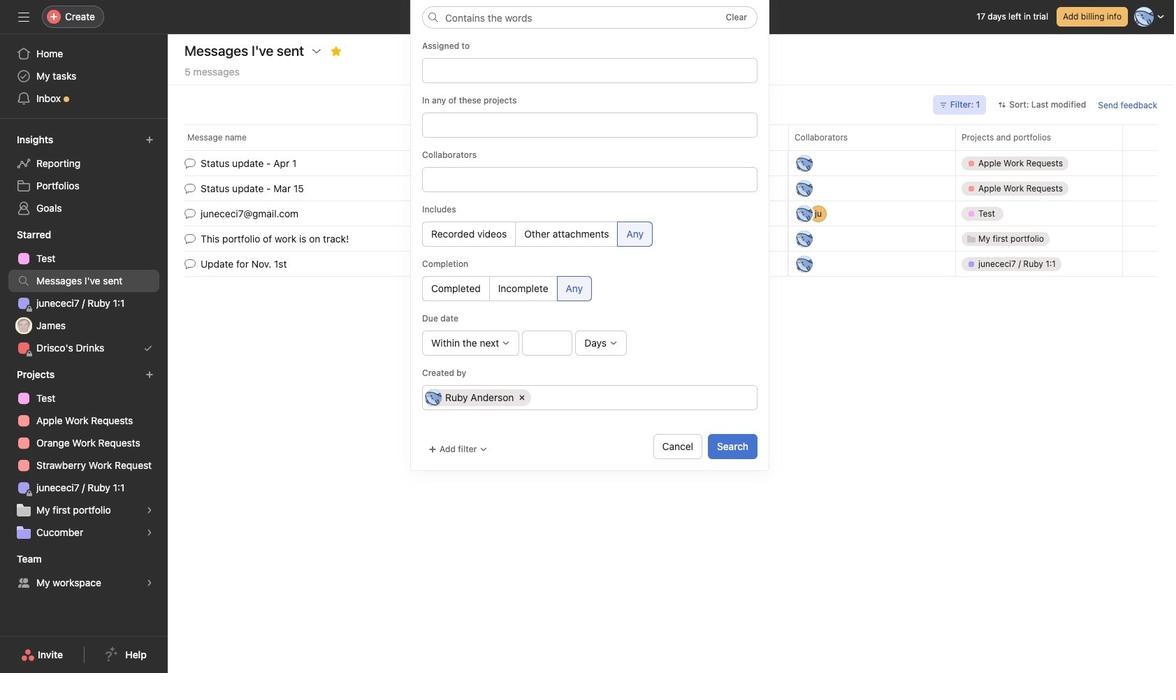 Task type: locate. For each thing, give the bounding box(es) containing it.
None number field
[[522, 331, 573, 356]]

None text field
[[428, 171, 750, 188], [537, 389, 750, 406], [428, 171, 750, 188], [537, 389, 750, 406]]

cell for conversation name for update for nov. 1st cell at the top
[[956, 251, 1124, 277]]

1 column header from the left
[[185, 124, 793, 150]]

0 vertical spatial option group
[[422, 222, 758, 247]]

remove from starred image
[[331, 45, 342, 57]]

conversation name for status update - apr 1 cell
[[168, 150, 789, 176]]

2 column header from the left
[[789, 124, 960, 150]]

1 vertical spatial option group
[[422, 276, 758, 301]]

cell
[[425, 62, 753, 79], [956, 150, 1124, 176], [956, 175, 1124, 201], [956, 201, 1124, 227], [956, 251, 1124, 277], [425, 389, 532, 406]]

option group
[[422, 222, 758, 247], [422, 276, 758, 301]]

row
[[423, 113, 757, 137], [168, 124, 1175, 150], [168, 149, 1175, 177], [185, 150, 1158, 151], [168, 174, 1175, 202], [168, 200, 1175, 228], [168, 225, 1175, 253], [168, 250, 1175, 278], [423, 386, 757, 410]]

see details, cucomber image
[[145, 529, 154, 537]]

new insights image
[[145, 136, 154, 144]]

tree grid
[[168, 149, 1175, 278]]

list box
[[422, 6, 758, 28]]

hide sidebar image
[[18, 11, 29, 22]]

conversation name for status update - mar 15 cell
[[168, 175, 789, 201]]

global element
[[0, 34, 168, 118]]

cell for conversation name for status update - mar 15 'cell' in the top of the page
[[956, 175, 1124, 201]]

starred element
[[0, 222, 168, 362]]

None radio
[[422, 222, 516, 247], [489, 276, 558, 301], [422, 222, 516, 247], [489, 276, 558, 301]]

column header
[[185, 124, 793, 150], [789, 124, 960, 150], [956, 124, 1127, 150]]

None radio
[[516, 222, 618, 247], [618, 222, 653, 247], [422, 276, 490, 301], [557, 276, 592, 301], [516, 222, 618, 247], [618, 222, 653, 247], [422, 276, 490, 301], [557, 276, 592, 301]]



Task type: vqa. For each thing, say whether or not it's contained in the screenshot.
owner
no



Task type: describe. For each thing, give the bounding box(es) containing it.
see details, my first portfolio image
[[145, 506, 154, 515]]

conversation name for update for nov. 1st cell
[[168, 251, 789, 277]]

Contains the words text field
[[422, 6, 758, 29]]

3 column header from the left
[[956, 124, 1127, 150]]

projects element
[[0, 362, 168, 547]]

cell for conversation name for status update - apr 1 cell
[[956, 150, 1124, 176]]

insights element
[[0, 127, 168, 222]]

new project or portfolio image
[[145, 371, 154, 379]]

see details, my workspace image
[[145, 579, 154, 587]]

2 option group from the top
[[422, 276, 758, 301]]

1 option group from the top
[[422, 222, 758, 247]]

teams element
[[0, 547, 168, 597]]

conversation name for this portfolio of work is on track! cell
[[168, 226, 789, 252]]

actions image
[[311, 45, 322, 57]]

conversation name for junececi7@gmail.com cell
[[168, 201, 789, 227]]

cell for conversation name for junececi7@gmail.com 'cell'
[[956, 201, 1124, 227]]



